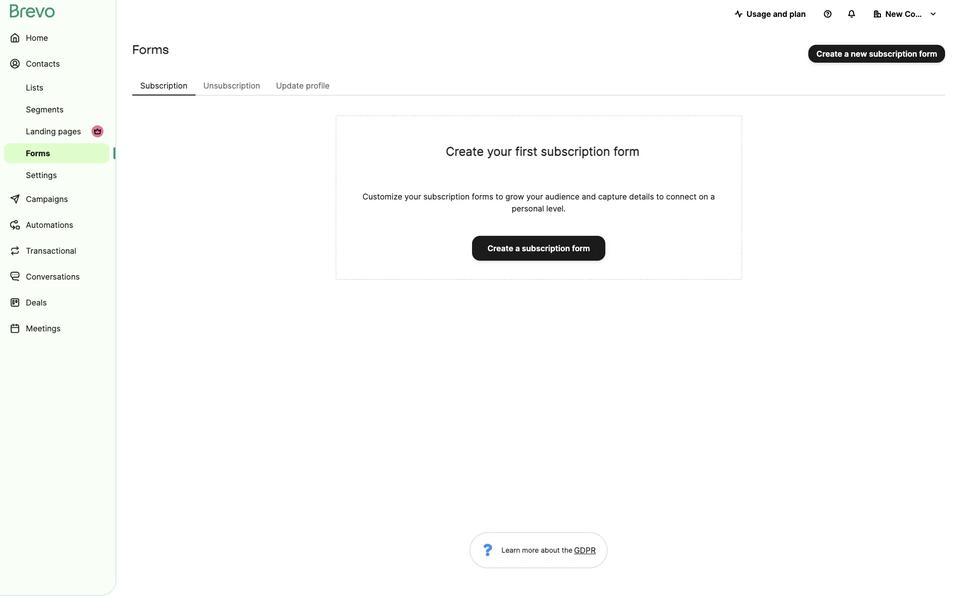 Task type: vqa. For each thing, say whether or not it's contained in the screenshot.
the bottom and
yes



Task type: locate. For each thing, give the bounding box(es) containing it.
segments
[[26, 104, 64, 114]]

1 vertical spatial forms
[[26, 148, 50, 158]]

1 horizontal spatial form
[[614, 144, 640, 159]]

unsubscription
[[203, 81, 260, 91]]

to
[[496, 192, 503, 201], [656, 192, 664, 201]]

contacts
[[26, 59, 60, 69]]

a right on
[[711, 192, 715, 201]]

pages
[[58, 126, 81, 136]]

plan
[[790, 9, 806, 19]]

create a subscription form
[[488, 243, 590, 253]]

0 horizontal spatial create
[[446, 144, 484, 159]]

0 horizontal spatial to
[[496, 192, 503, 201]]

create left new
[[817, 49, 842, 59]]

new
[[851, 49, 867, 59]]

1 horizontal spatial your
[[487, 144, 512, 159]]

forms link
[[4, 143, 109, 163]]

form
[[919, 49, 937, 59], [614, 144, 640, 159], [572, 243, 590, 253]]

1 vertical spatial create
[[446, 144, 484, 159]]

0 horizontal spatial and
[[582, 192, 596, 201]]

2 vertical spatial a
[[515, 243, 520, 253]]

0 vertical spatial forms
[[132, 42, 169, 57]]

to left grow
[[496, 192, 503, 201]]

connect
[[666, 192, 697, 201]]

create your first subscription form
[[446, 144, 640, 159]]

2 horizontal spatial a
[[844, 49, 849, 59]]

1 vertical spatial form
[[614, 144, 640, 159]]

customize
[[363, 192, 402, 201]]

2 horizontal spatial create
[[817, 49, 842, 59]]

unsubscription link
[[195, 76, 268, 96]]

segments link
[[4, 100, 109, 119]]

subscription
[[140, 81, 187, 91]]

1 horizontal spatial a
[[711, 192, 715, 201]]

your up personal
[[526, 192, 543, 201]]

0 vertical spatial a
[[844, 49, 849, 59]]

1 vertical spatial a
[[711, 192, 715, 201]]

gdpr link
[[573, 544, 596, 556]]

a left new
[[844, 49, 849, 59]]

create
[[817, 49, 842, 59], [446, 144, 484, 159], [488, 243, 513, 253]]

create up forms
[[446, 144, 484, 159]]

and inside customize your subscription forms to grow your audience and capture details to connect on a personal level.
[[582, 192, 596, 201]]

0 vertical spatial create
[[817, 49, 842, 59]]

form for create a new subscription form
[[919, 49, 937, 59]]

lists
[[26, 83, 43, 93]]

and left the plan
[[773, 9, 788, 19]]

lists link
[[4, 78, 109, 98]]

to right details
[[656, 192, 664, 201]]

your left "first"
[[487, 144, 512, 159]]

conversations link
[[4, 265, 109, 289]]

2 vertical spatial form
[[572, 243, 590, 253]]

landing pages
[[26, 126, 81, 136]]

and left capture at the right of page
[[582, 192, 596, 201]]

home
[[26, 33, 48, 43]]

a for subscription
[[844, 49, 849, 59]]

0 horizontal spatial your
[[405, 192, 421, 201]]

create down personal
[[488, 243, 513, 253]]

a down personal
[[515, 243, 520, 253]]

subscription
[[869, 49, 917, 59], [541, 144, 610, 159], [423, 192, 470, 201], [522, 243, 570, 253]]

usage
[[747, 9, 771, 19]]

and
[[773, 9, 788, 19], [582, 192, 596, 201]]

2 to from the left
[[656, 192, 664, 201]]

0 horizontal spatial form
[[572, 243, 590, 253]]

0 vertical spatial and
[[773, 9, 788, 19]]

subscription left forms
[[423, 192, 470, 201]]

forms
[[132, 42, 169, 57], [26, 148, 50, 158]]

1 vertical spatial and
[[582, 192, 596, 201]]

1 horizontal spatial and
[[773, 9, 788, 19]]

automations link
[[4, 213, 109, 237]]

usage and plan
[[747, 9, 806, 19]]

a
[[844, 49, 849, 59], [711, 192, 715, 201], [515, 243, 520, 253]]

deals
[[26, 298, 47, 307]]

transactional link
[[4, 239, 109, 263]]

capture
[[598, 192, 627, 201]]

conversations
[[26, 272, 80, 282]]

0 horizontal spatial a
[[515, 243, 520, 253]]

your
[[487, 144, 512, 159], [405, 192, 421, 201], [526, 192, 543, 201]]

form inside create a new subscription form link
[[919, 49, 937, 59]]

your right customize
[[405, 192, 421, 201]]

profile
[[306, 81, 330, 91]]

2 horizontal spatial your
[[526, 192, 543, 201]]

details
[[629, 192, 654, 201]]

first
[[515, 144, 538, 159]]

forms down "landing"
[[26, 148, 50, 158]]

2 vertical spatial create
[[488, 243, 513, 253]]

on
[[699, 192, 708, 201]]

0 vertical spatial form
[[919, 49, 937, 59]]

1 horizontal spatial create
[[488, 243, 513, 253]]

1 horizontal spatial to
[[656, 192, 664, 201]]

create a new subscription form
[[817, 49, 937, 59]]

campaigns
[[26, 194, 68, 204]]

forms up subscription link
[[132, 42, 169, 57]]

contacts link
[[4, 52, 109, 76]]

your for create
[[487, 144, 512, 159]]

2 horizontal spatial form
[[919, 49, 937, 59]]



Task type: describe. For each thing, give the bounding box(es) containing it.
create for create a subscription form
[[488, 243, 513, 253]]

left___rvooi image
[[94, 127, 101, 135]]

form inside create a subscription form link
[[572, 243, 590, 253]]

settings
[[26, 170, 57, 180]]

1 horizontal spatial forms
[[132, 42, 169, 57]]

subscription link
[[132, 76, 195, 96]]

new company
[[886, 9, 942, 19]]

new company button
[[866, 4, 945, 24]]

campaigns link
[[4, 187, 109, 211]]

create a new subscription form link
[[809, 45, 945, 63]]

meetings link
[[4, 316, 109, 340]]

transactional
[[26, 246, 76, 256]]

company
[[905, 9, 942, 19]]

grow
[[505, 192, 524, 201]]

home link
[[4, 26, 109, 50]]

personal
[[512, 203, 544, 213]]

create for create a new subscription form
[[817, 49, 842, 59]]

and inside button
[[773, 9, 788, 19]]

subscription right new
[[869, 49, 917, 59]]

learn more about the gdpr
[[502, 545, 596, 555]]

audience
[[545, 192, 580, 201]]

settings link
[[4, 165, 109, 185]]

new
[[886, 9, 903, 19]]

automations
[[26, 220, 73, 230]]

a inside customize your subscription forms to grow your audience and capture details to connect on a personal level.
[[711, 192, 715, 201]]

forms
[[472, 192, 493, 201]]

1 to from the left
[[496, 192, 503, 201]]

subscription down level.
[[522, 243, 570, 253]]

form for create your first subscription form
[[614, 144, 640, 159]]

deals link
[[4, 291, 109, 314]]

0 horizontal spatial forms
[[26, 148, 50, 158]]

update profile link
[[268, 76, 338, 96]]

about
[[541, 546, 560, 554]]

landing
[[26, 126, 56, 136]]

the
[[562, 546, 573, 554]]

customize your subscription forms to grow your audience and capture details to connect on a personal level.
[[363, 192, 715, 213]]

update profile
[[276, 81, 330, 91]]

more
[[522, 546, 539, 554]]

landing pages link
[[4, 121, 109, 141]]

meetings
[[26, 323, 61, 333]]

create for create your first subscription form
[[446, 144, 484, 159]]

level.
[[546, 203, 566, 213]]

subscription inside customize your subscription forms to grow your audience and capture details to connect on a personal level.
[[423, 192, 470, 201]]

create a subscription form link
[[472, 236, 606, 261]]

subscription up audience at the right of the page
[[541, 144, 610, 159]]

your for customize
[[405, 192, 421, 201]]

a for form
[[515, 243, 520, 253]]

update
[[276, 81, 304, 91]]

learn
[[502, 546, 520, 554]]

gdpr
[[574, 545, 596, 555]]

usage and plan button
[[727, 4, 814, 24]]



